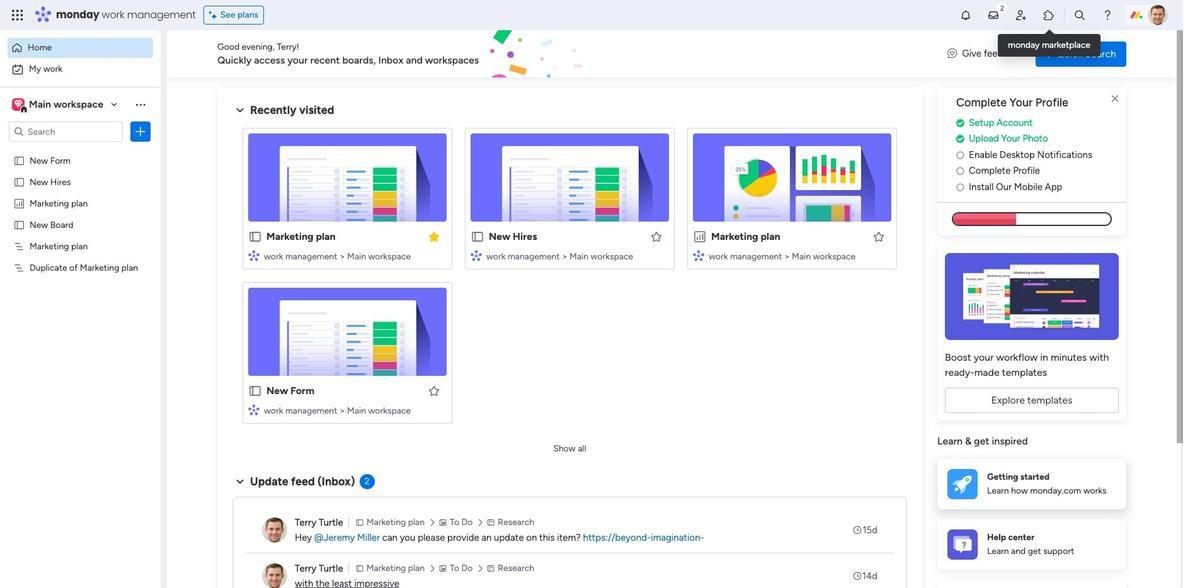 Task type: locate. For each thing, give the bounding box(es) containing it.
options image
[[134, 125, 147, 138]]

search everything image
[[1074, 9, 1087, 21]]

workspace options image
[[134, 98, 147, 111]]

add to favorites image
[[651, 230, 663, 243], [428, 385, 441, 397]]

notifications image
[[960, 9, 973, 21]]

circle o image
[[957, 167, 965, 176], [957, 183, 965, 192]]

2 element
[[360, 475, 375, 490]]

0 vertical spatial terry turtle image
[[1149, 5, 1169, 25]]

terry turtle image
[[262, 564, 287, 589]]

templates image image
[[949, 254, 1116, 341]]

invite members image
[[1016, 9, 1028, 21]]

2 circle o image from the top
[[957, 183, 965, 192]]

1 circle o image from the top
[[957, 167, 965, 176]]

workspace selection element
[[12, 97, 105, 113]]

terry turtle image
[[1149, 5, 1169, 25], [262, 518, 287, 543]]

terry turtle image right help "icon"
[[1149, 5, 1169, 25]]

terry turtle image up terry turtle image
[[262, 518, 287, 543]]

1 horizontal spatial terry turtle image
[[1149, 5, 1169, 25]]

check circle image
[[957, 134, 965, 144]]

Search in workspace field
[[26, 125, 105, 139]]

list box
[[0, 147, 161, 449]]

1 horizontal spatial add to favorites image
[[651, 230, 663, 243]]

option
[[8, 38, 153, 58], [8, 59, 153, 79], [0, 149, 161, 152]]

1 vertical spatial terry turtle image
[[262, 518, 287, 543]]

public board image
[[13, 154, 25, 166], [13, 176, 25, 188], [248, 230, 262, 244], [471, 230, 485, 244], [248, 385, 262, 398]]

workspace image
[[12, 98, 25, 112], [14, 98, 23, 112]]

see plans image
[[209, 8, 220, 22]]

1 vertical spatial add to favorites image
[[428, 385, 441, 397]]

0 vertical spatial circle o image
[[957, 167, 965, 176]]

0 horizontal spatial add to favorites image
[[428, 385, 441, 397]]

1 vertical spatial circle o image
[[957, 183, 965, 192]]

remove from favorites image
[[428, 230, 441, 243]]

add to favorites image
[[873, 230, 886, 243]]



Task type: describe. For each thing, give the bounding box(es) containing it.
select product image
[[11, 9, 24, 21]]

quick search results list box
[[233, 118, 908, 439]]

public dashboard image
[[693, 230, 707, 244]]

2 vertical spatial option
[[0, 149, 161, 152]]

getting started element
[[938, 459, 1127, 510]]

v2 bolt switch image
[[1047, 47, 1054, 61]]

0 horizontal spatial terry turtle image
[[262, 518, 287, 543]]

1 workspace image from the left
[[12, 98, 25, 112]]

0 vertical spatial option
[[8, 38, 153, 58]]

public board image
[[13, 219, 25, 231]]

update feed image
[[988, 9, 1000, 21]]

close recently visited image
[[233, 103, 248, 118]]

2 workspace image from the left
[[14, 98, 23, 112]]

dapulse x slim image
[[1108, 91, 1123, 107]]

0 vertical spatial add to favorites image
[[651, 230, 663, 243]]

monday marketplace image
[[1043, 9, 1056, 21]]

v2 user feedback image
[[948, 47, 958, 61]]

check circle image
[[957, 118, 965, 128]]

close update feed (inbox) image
[[233, 475, 248, 490]]

2 image
[[997, 1, 1009, 15]]

circle o image
[[957, 151, 965, 160]]

help image
[[1102, 9, 1115, 21]]

1 vertical spatial option
[[8, 59, 153, 79]]

help center element
[[938, 520, 1127, 570]]

public dashboard image
[[13, 197, 25, 209]]



Task type: vqa. For each thing, say whether or not it's contained in the screenshot.
select product icon
yes



